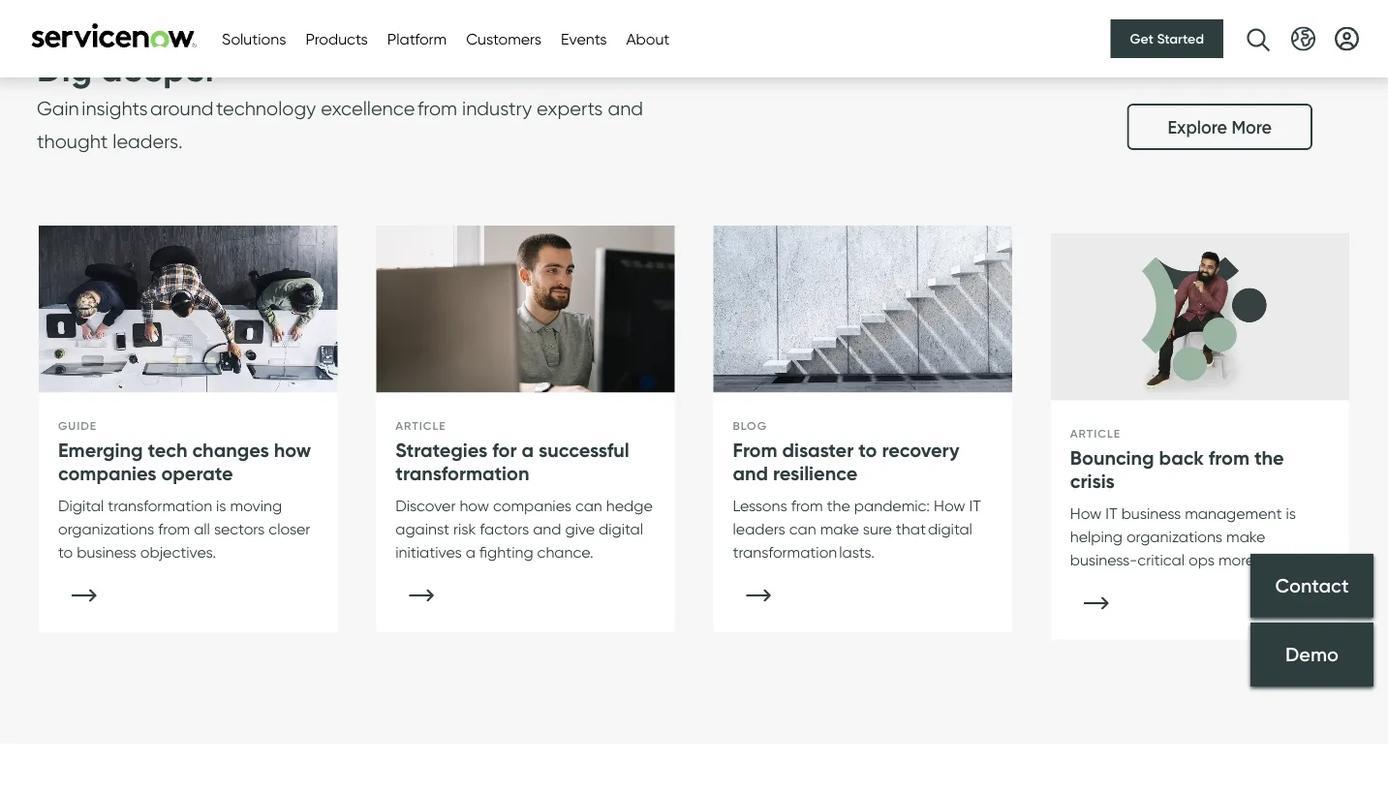 Task type: vqa. For each thing, say whether or not it's contained in the screenshot.
language selector 'Icon'
no



Task type: describe. For each thing, give the bounding box(es) containing it.
can inside lessons from the pandemic: how it leaders can make sure that digital transformation lasts.
[[790, 520, 817, 539]]

from disaster to recovery and resilience
[[733, 439, 960, 486]]

servicenow image
[[29, 23, 199, 48]]

business inside how it business management is helping organizations make business-critical ops more resilient.
[[1122, 505, 1182, 524]]

make inside how it business management is helping organizations make business-critical ops more resilient.
[[1227, 528, 1266, 547]]

about button
[[626, 27, 670, 50]]

the inside lessons from the pandemic: how it leaders can make sure that digital transformation lasts.
[[827, 497, 851, 516]]

business inside digital transformation is moving organizations from all sectors closer to business objectives.
[[77, 544, 136, 563]]

get started
[[1131, 31, 1205, 47]]

management
[[1185, 505, 1283, 524]]

platform
[[387, 29, 447, 48]]

transformation strategies that yield strong results image
[[376, 226, 675, 394]]

transformation lasts.
[[733, 544, 875, 563]]

from inside digital transformation is moving organizations from all sectors closer to business objectives.
[[158, 520, 190, 539]]

fighting
[[480, 544, 534, 563]]

and inside dig deeper gain insights around technology excellence from industry experts and thought leaders.
[[608, 97, 644, 120]]

all
[[194, 520, 210, 539]]

lessons
[[733, 497, 788, 516]]

customers
[[466, 29, 542, 48]]

build a resilience-focused culture for lasting gains image
[[714, 226, 1012, 394]]

can inside discover how companies can hedge against risk factors and give digital initiatives a fighting chance.
[[576, 497, 603, 516]]

explore
[[1168, 117, 1228, 138]]

changes
[[192, 439, 269, 463]]

get started link
[[1111, 19, 1224, 58]]

experts
[[537, 97, 603, 120]]

platform button
[[387, 27, 447, 50]]

companies inside emerging tech changes how companies operate
[[58, 462, 156, 486]]

digital
[[58, 497, 104, 516]]

leaders
[[733, 520, 786, 539]]

more
[[1232, 117, 1272, 138]]

sure
[[863, 520, 892, 539]]

crisis
[[1071, 470, 1115, 494]]

a inside strategies for a successful transformation
[[522, 439, 534, 463]]

objectives.
[[140, 544, 216, 563]]

it inside how it business management is helping organizations make business-critical ops more resilient.
[[1106, 505, 1118, 524]]

explore more
[[1168, 117, 1272, 138]]

and inside discover how companies can hedge against risk factors and give digital initiatives a fighting chance.
[[533, 520, 562, 539]]

solutions button
[[222, 27, 286, 50]]

get
[[1131, 31, 1154, 47]]

pandemic:
[[855, 497, 930, 516]]

make inside lessons from the pandemic: how it leaders can make sure that digital transformation lasts.
[[821, 520, 859, 539]]

discover
[[396, 497, 456, 516]]

moving
[[230, 497, 282, 516]]

explore more link
[[1128, 104, 1313, 150]]

hedge
[[606, 497, 653, 516]]

chance.
[[537, 544, 594, 563]]

transformation inside strategies for a successful transformation
[[396, 462, 530, 486]]

that digital
[[896, 520, 973, 539]]

products
[[306, 29, 368, 48]]

digital transformation is moving organizations from all sectors closer to business objectives.
[[58, 497, 310, 563]]

recovery
[[882, 439, 960, 463]]

emerging tech changes how companies operate
[[58, 439, 311, 486]]

excellence from
[[321, 97, 457, 120]]

bouncing
[[1071, 447, 1155, 471]]

thought
[[37, 130, 108, 153]]

to inside from disaster to recovery and resilience
[[859, 439, 877, 463]]

is inside digital transformation is moving organizations from all sectors closer to business objectives.
[[216, 497, 226, 516]]

closer
[[269, 520, 310, 539]]

events
[[561, 29, 607, 48]]

disaster
[[783, 439, 854, 463]]



Task type: locate. For each thing, give the bounding box(es) containing it.
started
[[1157, 31, 1205, 47]]

products button
[[306, 27, 368, 50]]

business up the critical
[[1122, 505, 1182, 524]]

2 horizontal spatial and
[[733, 462, 769, 486]]

give
[[565, 520, 595, 539]]

solutions
[[222, 29, 286, 48]]

stabilizing and recovering from the pandemic with itbm image
[[1051, 234, 1350, 402]]

sectors
[[214, 520, 265, 539]]

resilient.
[[1259, 551, 1316, 570]]

customers button
[[466, 27, 542, 50]]

1 horizontal spatial the
[[1255, 447, 1285, 471]]

1 horizontal spatial is
[[1286, 505, 1297, 524]]

2 horizontal spatial from
[[1209, 447, 1250, 471]]

risk
[[453, 520, 476, 539]]

1 horizontal spatial and
[[608, 97, 644, 120]]

dig deeper gain insights around technology excellence from industry experts and thought leaders.
[[37, 48, 644, 153]]

leaders.
[[113, 130, 183, 153]]

companies up factors
[[493, 497, 572, 516]]

from right back
[[1209, 447, 1250, 471]]

back
[[1160, 447, 1204, 471]]

a
[[522, 439, 534, 463], [466, 544, 476, 563]]

1 horizontal spatial make
[[1227, 528, 1266, 547]]

and
[[608, 97, 644, 120], [733, 462, 769, 486], [533, 520, 562, 539]]

how inside lessons from the pandemic: how it leaders can make sure that digital transformation lasts.
[[934, 497, 966, 516]]

0 horizontal spatial organizations
[[58, 520, 154, 539]]

against
[[396, 520, 450, 539]]

0 horizontal spatial is
[[216, 497, 226, 516]]

organizations inside how it business management is helping organizations make business-critical ops more resilient.
[[1127, 528, 1223, 547]]

and up lessons in the bottom of the page
[[733, 462, 769, 486]]

0 horizontal spatial to
[[58, 544, 73, 563]]

0 vertical spatial the
[[1255, 447, 1285, 471]]

from inside lessons from the pandemic: how it leaders can make sure that digital transformation lasts.
[[791, 497, 823, 516]]

business
[[1122, 505, 1182, 524], [77, 544, 136, 563]]

demo
[[1286, 643, 1339, 667]]

how right "changes"
[[274, 439, 311, 463]]

discover how companies can hedge against risk factors and give digital initiatives a fighting chance.
[[396, 497, 653, 563]]

successful
[[539, 439, 630, 463]]

1 horizontal spatial organizations
[[1127, 528, 1223, 547]]

0 horizontal spatial transformation
[[108, 497, 212, 516]]

digital
[[599, 520, 644, 539]]

0 horizontal spatial companies
[[58, 462, 156, 486]]

1 vertical spatial can
[[790, 520, 817, 539]]

0 horizontal spatial the
[[827, 497, 851, 516]]

and up chance.
[[533, 520, 562, 539]]

is inside how it business management is helping organizations make business-critical ops more resilient.
[[1286, 505, 1297, 524]]

1 horizontal spatial companies
[[493, 497, 572, 516]]

0 vertical spatial business
[[1122, 505, 1182, 524]]

0 horizontal spatial make
[[821, 520, 859, 539]]

the down resilience
[[827, 497, 851, 516]]

0 horizontal spatial a
[[466, 544, 476, 563]]

to
[[859, 439, 877, 463], [58, 544, 73, 563]]

operate
[[161, 462, 233, 486]]

0 horizontal spatial and
[[533, 520, 562, 539]]

having a solid digital foundation moves business forward image
[[39, 226, 337, 394]]

1 horizontal spatial it
[[1106, 505, 1118, 524]]

0 vertical spatial a
[[522, 439, 534, 463]]

how up that digital
[[934, 497, 966, 516]]

1 vertical spatial companies
[[493, 497, 572, 516]]

make
[[821, 520, 859, 539], [1227, 528, 1266, 547]]

0 vertical spatial from
[[1209, 447, 1250, 471]]

0 vertical spatial companies
[[58, 462, 156, 486]]

how inside how it business management is helping organizations make business-critical ops more resilient.
[[1071, 505, 1102, 524]]

how it business management is helping organizations make business-critical ops more resilient.
[[1071, 505, 1316, 570]]

to right disaster
[[859, 439, 877, 463]]

0 horizontal spatial how
[[934, 497, 966, 516]]

how up helping
[[1071, 505, 1102, 524]]

organizations up the critical
[[1127, 528, 1223, 547]]

deeper
[[101, 48, 218, 91]]

organizations down digital
[[58, 520, 154, 539]]

make up more
[[1227, 528, 1266, 547]]

critical
[[1138, 551, 1185, 570]]

1 vertical spatial business
[[77, 544, 136, 563]]

it up that digital
[[970, 497, 982, 516]]

1 horizontal spatial a
[[522, 439, 534, 463]]

demo link
[[1251, 623, 1374, 687]]

the inside 'bouncing back from the crisis'
[[1255, 447, 1285, 471]]

can up transformation lasts.
[[790, 520, 817, 539]]

companies
[[58, 462, 156, 486], [493, 497, 572, 516]]

a down risk in the left of the page
[[466, 544, 476, 563]]

it up helping
[[1106, 505, 1118, 524]]

make left sure
[[821, 520, 859, 539]]

how inside emerging tech changes how companies operate
[[274, 439, 311, 463]]

and inside from disaster to recovery and resilience
[[733, 462, 769, 486]]

the
[[1255, 447, 1285, 471], [827, 497, 851, 516]]

1 vertical spatial from
[[791, 497, 823, 516]]

contact
[[1276, 574, 1350, 597]]

it inside lessons from the pandemic: how it leaders can make sure that digital transformation lasts.
[[970, 497, 982, 516]]

from
[[1209, 447, 1250, 471], [791, 497, 823, 516], [158, 520, 190, 539]]

business-
[[1071, 551, 1138, 570]]

more
[[1219, 551, 1255, 570]]

for
[[493, 439, 517, 463]]

dig
[[37, 48, 92, 91]]

is up the sectors
[[216, 497, 226, 516]]

0 horizontal spatial it
[[970, 497, 982, 516]]

0 vertical spatial and
[[608, 97, 644, 120]]

go to servicenow account image
[[1335, 27, 1360, 51]]

0 vertical spatial how
[[274, 439, 311, 463]]

from
[[733, 439, 778, 463]]

gain insights around technology
[[37, 97, 316, 120]]

how up risk in the left of the page
[[460, 497, 489, 516]]

factors
[[480, 520, 529, 539]]

companies inside discover how companies can hedge against risk factors and give digital initiatives a fighting chance.
[[493, 497, 572, 516]]

from inside 'bouncing back from the crisis'
[[1209, 447, 1250, 471]]

0 vertical spatial can
[[576, 497, 603, 516]]

helping
[[1071, 528, 1123, 547]]

how inside discover how companies can hedge against risk factors and give digital initiatives a fighting chance.
[[460, 497, 489, 516]]

it
[[970, 497, 982, 516], [1106, 505, 1118, 524]]

transformation inside digital transformation is moving organizations from all sectors closer to business objectives.
[[108, 497, 212, 516]]

how
[[274, 439, 311, 463], [460, 497, 489, 516]]

transformation up the all
[[108, 497, 212, 516]]

2 vertical spatial from
[[158, 520, 190, 539]]

organizations
[[58, 520, 154, 539], [1127, 528, 1223, 547]]

0 vertical spatial transformation
[[396, 462, 530, 486]]

1 horizontal spatial how
[[460, 497, 489, 516]]

0 horizontal spatial business
[[77, 544, 136, 563]]

1 vertical spatial a
[[466, 544, 476, 563]]

events button
[[561, 27, 607, 50]]

0 vertical spatial to
[[859, 439, 877, 463]]

emerging
[[58, 439, 143, 463]]

business down digital
[[77, 544, 136, 563]]

transformation up discover
[[396, 462, 530, 486]]

organizations inside digital transformation is moving organizations from all sectors closer to business objectives.
[[58, 520, 154, 539]]

strategies
[[396, 439, 488, 463]]

1 horizontal spatial business
[[1122, 505, 1182, 524]]

0 horizontal spatial from
[[158, 520, 190, 539]]

can
[[576, 497, 603, 516], [790, 520, 817, 539]]

bouncing back from the crisis
[[1071, 447, 1285, 494]]

resilience
[[773, 462, 858, 486]]

1 horizontal spatial can
[[790, 520, 817, 539]]

1 vertical spatial to
[[58, 544, 73, 563]]

companies up digital
[[58, 462, 156, 486]]

can up give
[[576, 497, 603, 516]]

1 horizontal spatial to
[[859, 439, 877, 463]]

a right "for"
[[522, 439, 534, 463]]

strategies for a successful transformation
[[396, 439, 630, 486]]

1 vertical spatial and
[[733, 462, 769, 486]]

is
[[216, 497, 226, 516], [1286, 505, 1297, 524]]

tech
[[148, 439, 188, 463]]

1 vertical spatial how
[[460, 497, 489, 516]]

1 horizontal spatial transformation
[[396, 462, 530, 486]]

lessons from the pandemic: how it leaders can make sure that digital transformation lasts.
[[733, 497, 982, 563]]

contact link
[[1251, 554, 1374, 618]]

from down resilience
[[791, 497, 823, 516]]

a inside discover how companies can hedge against risk factors and give digital initiatives a fighting chance.
[[466, 544, 476, 563]]

the up management
[[1255, 447, 1285, 471]]

0 horizontal spatial how
[[274, 439, 311, 463]]

initiatives
[[396, 544, 462, 563]]

2 vertical spatial and
[[533, 520, 562, 539]]

ops
[[1189, 551, 1215, 570]]

industry
[[462, 97, 532, 120]]

about
[[626, 29, 670, 48]]

transformation
[[396, 462, 530, 486], [108, 497, 212, 516]]

1 vertical spatial transformation
[[108, 497, 212, 516]]

1 horizontal spatial how
[[1071, 505, 1102, 524]]

1 horizontal spatial from
[[791, 497, 823, 516]]

to inside digital transformation is moving organizations from all sectors closer to business objectives.
[[58, 544, 73, 563]]

to down digital
[[58, 544, 73, 563]]

0 horizontal spatial can
[[576, 497, 603, 516]]

1 vertical spatial the
[[827, 497, 851, 516]]

how
[[934, 497, 966, 516], [1071, 505, 1102, 524]]

and right experts
[[608, 97, 644, 120]]

is up resilient.
[[1286, 505, 1297, 524]]

from up objectives.
[[158, 520, 190, 539]]



